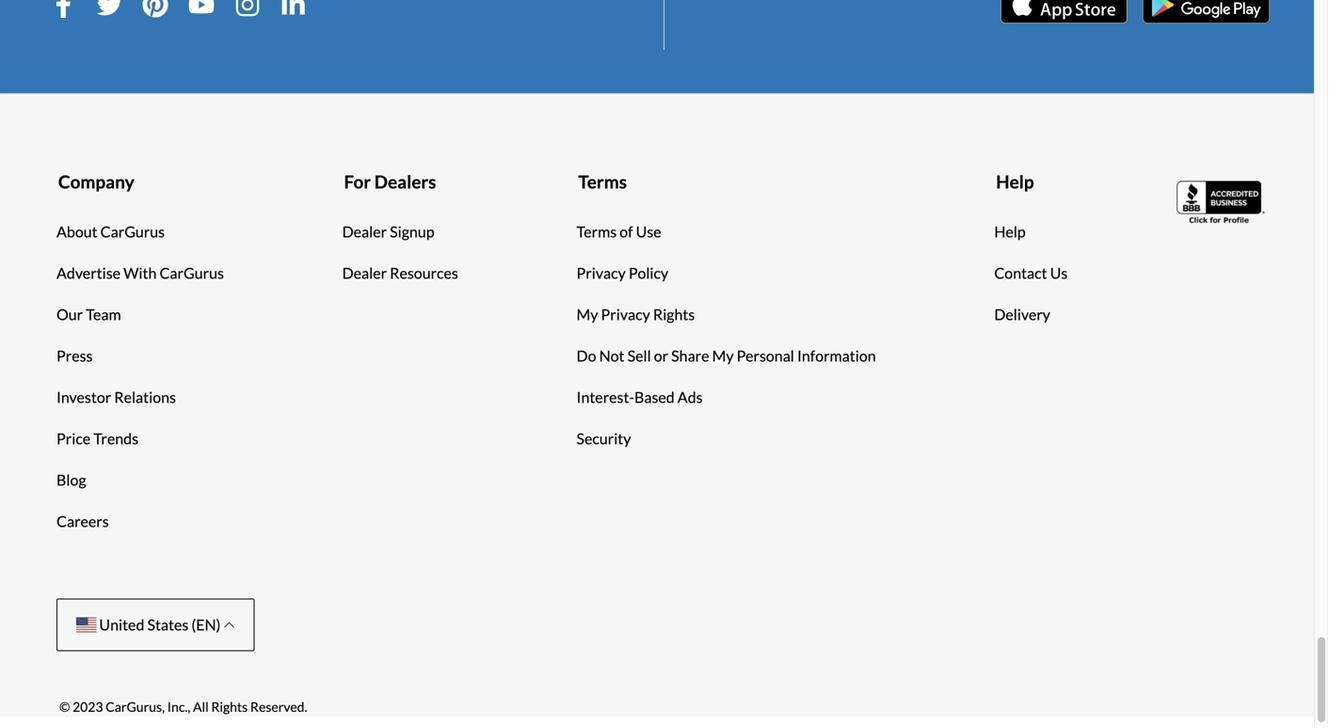 Task type: describe. For each thing, give the bounding box(es) containing it.
investor relations
[[56, 388, 176, 407]]

us image
[[76, 618, 96, 633]]

ads
[[678, 388, 703, 407]]

advertise with cargurus link
[[56, 262, 224, 285]]

united states (en) button
[[56, 599, 255, 652]]

advertise
[[56, 264, 121, 282]]

instagram image
[[234, 0, 261, 18]]

contact us
[[994, 264, 1068, 282]]

help link
[[994, 221, 1026, 243]]

about cargurus
[[56, 223, 165, 241]]

united
[[99, 616, 144, 634]]

price
[[56, 430, 91, 448]]

not
[[599, 347, 625, 365]]

about cargurus link
[[56, 221, 165, 243]]

security
[[577, 430, 631, 448]]

blog
[[56, 471, 86, 489]]

do not sell or share my personal information link
[[577, 345, 876, 368]]

blog link
[[56, 469, 86, 492]]

get it on google play image
[[1142, 0, 1270, 23]]

linkedin image
[[280, 0, 306, 18]]

policy
[[629, 264, 668, 282]]

download on the app store image
[[1000, 0, 1127, 23]]

all
[[193, 700, 209, 716]]

information
[[797, 347, 876, 365]]

interest-based ads link
[[577, 386, 703, 409]]

united states (en)
[[96, 616, 224, 634]]

investor
[[56, 388, 111, 407]]

or
[[654, 347, 668, 365]]

terms of use link
[[577, 221, 661, 243]]

0 vertical spatial cargurus
[[100, 223, 165, 241]]

my privacy rights link
[[577, 304, 695, 326]]

privacy policy link
[[577, 262, 668, 285]]

interest-based ads
[[577, 388, 703, 407]]

us
[[1050, 264, 1068, 282]]

our team link
[[56, 304, 121, 326]]

dealer signup
[[342, 223, 434, 241]]

twitter image
[[96, 0, 123, 18]]

interest-
[[577, 388, 634, 407]]

advertise with cargurus
[[56, 264, 224, 282]]

0 vertical spatial help
[[996, 171, 1034, 192]]

terms for terms
[[578, 171, 627, 192]]

of
[[620, 223, 633, 241]]

share
[[671, 347, 709, 365]]

resources
[[390, 264, 458, 282]]

price trends link
[[56, 428, 138, 450]]

for
[[344, 171, 371, 192]]

terms of use
[[577, 223, 661, 241]]

security link
[[577, 428, 631, 450]]

cargurus,
[[106, 700, 165, 716]]

team
[[86, 305, 121, 324]]

signup
[[390, 223, 434, 241]]

our
[[56, 305, 83, 324]]

about
[[56, 223, 98, 241]]

reserved.
[[250, 700, 307, 716]]

1 vertical spatial help
[[994, 223, 1026, 241]]

1 vertical spatial rights
[[211, 700, 248, 716]]

press
[[56, 347, 93, 365]]



Task type: vqa. For each thing, say whether or not it's contained in the screenshot.
Sign in / Register
no



Task type: locate. For each thing, give the bounding box(es) containing it.
1 horizontal spatial my
[[712, 347, 734, 365]]

facebook image
[[50, 0, 77, 18]]

based
[[634, 388, 675, 407]]

with
[[123, 264, 157, 282]]

my privacy rights
[[577, 305, 695, 324]]

(en)
[[191, 616, 221, 634]]

help up help link
[[996, 171, 1034, 192]]

click for the bbb business review of this auto listing service in cambridge ma image
[[1177, 179, 1267, 226]]

0 horizontal spatial rights
[[211, 700, 248, 716]]

help up contact
[[994, 223, 1026, 241]]

dealer signup link
[[342, 221, 434, 243]]

dealer resources link
[[342, 262, 458, 285]]

cargurus right with
[[160, 264, 224, 282]]

dealers
[[374, 171, 436, 192]]

privacy down privacy policy link
[[601, 305, 650, 324]]

do
[[577, 347, 596, 365]]

1 vertical spatial dealer
[[342, 264, 387, 282]]

press link
[[56, 345, 93, 368]]

our team
[[56, 305, 121, 324]]

© 2023 cargurus, inc., all rights reserved.
[[59, 700, 307, 716]]

dealer left signup
[[342, 223, 387, 241]]

dealer
[[342, 223, 387, 241], [342, 264, 387, 282]]

states
[[147, 616, 189, 634]]

1 vertical spatial my
[[712, 347, 734, 365]]

1 vertical spatial terms
[[577, 223, 617, 241]]

rights right the all
[[211, 700, 248, 716]]

privacy down the terms of use link
[[577, 264, 626, 282]]

delivery link
[[994, 304, 1050, 326]]

dealer down dealer signup link
[[342, 264, 387, 282]]

inc.,
[[167, 700, 190, 716]]

relations
[[114, 388, 176, 407]]

privacy inside my privacy rights link
[[601, 305, 650, 324]]

price trends
[[56, 430, 138, 448]]

0 vertical spatial dealer
[[342, 223, 387, 241]]

1 horizontal spatial rights
[[653, 305, 695, 324]]

trends
[[93, 430, 138, 448]]

use
[[636, 223, 661, 241]]

rights up "or"
[[653, 305, 695, 324]]

dealer for dealer signup
[[342, 223, 387, 241]]

careers
[[56, 513, 109, 531]]

privacy
[[577, 264, 626, 282], [601, 305, 650, 324]]

0 vertical spatial rights
[[653, 305, 695, 324]]

0 horizontal spatial my
[[577, 305, 598, 324]]

do not sell or share my personal information
[[577, 347, 876, 365]]

1 vertical spatial privacy
[[601, 305, 650, 324]]

1 vertical spatial cargurus
[[160, 264, 224, 282]]

privacy policy
[[577, 264, 668, 282]]

careers link
[[56, 511, 109, 533]]

terms up terms of use
[[578, 171, 627, 192]]

contact us link
[[994, 262, 1068, 285]]

pinterest image
[[142, 0, 169, 18]]

cargurus
[[100, 223, 165, 241], [160, 264, 224, 282]]

investor relations link
[[56, 386, 176, 409]]

my up do
[[577, 305, 598, 324]]

my inside "link"
[[712, 347, 734, 365]]

delivery
[[994, 305, 1050, 324]]

terms
[[578, 171, 627, 192], [577, 223, 617, 241]]

help
[[996, 171, 1034, 192], [994, 223, 1026, 241]]

0 vertical spatial privacy
[[577, 264, 626, 282]]

0 vertical spatial my
[[577, 305, 598, 324]]

my
[[577, 305, 598, 324], [712, 347, 734, 365]]

sell
[[627, 347, 651, 365]]

personal
[[737, 347, 794, 365]]

2023
[[72, 700, 103, 716]]

cargurus up with
[[100, 223, 165, 241]]

terms for terms of use
[[577, 223, 617, 241]]

0 vertical spatial terms
[[578, 171, 627, 192]]

youtube image
[[188, 0, 215, 18]]

privacy inside privacy policy link
[[577, 264, 626, 282]]

my right share
[[712, 347, 734, 365]]

contact
[[994, 264, 1047, 282]]

rights
[[653, 305, 695, 324], [211, 700, 248, 716]]

company
[[58, 171, 134, 192]]

1 dealer from the top
[[342, 223, 387, 241]]

dealer for dealer resources
[[342, 264, 387, 282]]

terms left of
[[577, 223, 617, 241]]

for dealers
[[344, 171, 436, 192]]

©
[[59, 700, 70, 716]]

dealer resources
[[342, 264, 458, 282]]

2 dealer from the top
[[342, 264, 387, 282]]



